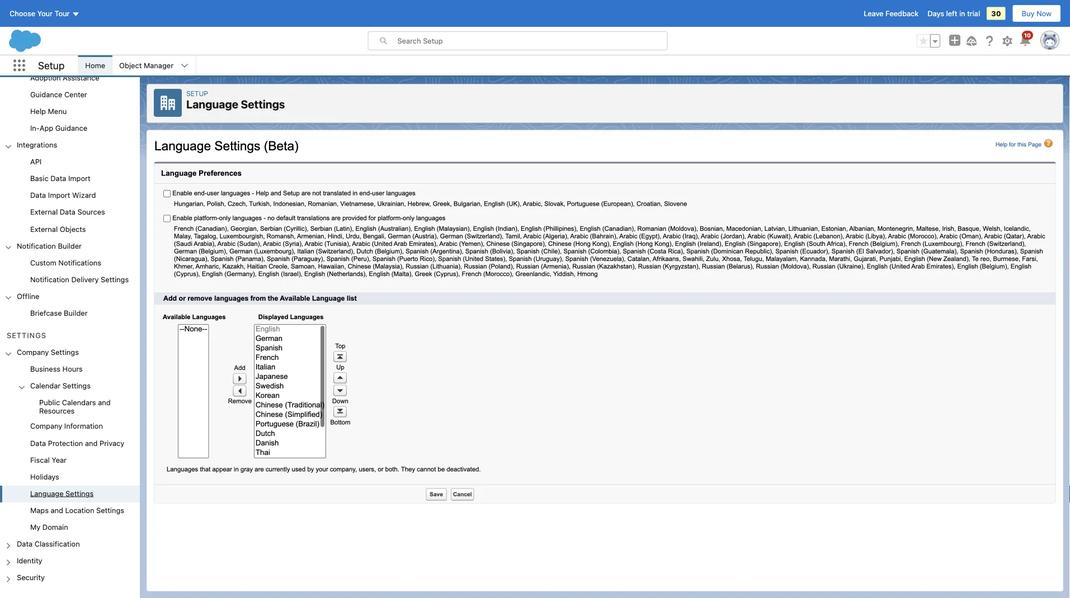 Task type: vqa. For each thing, say whether or not it's contained in the screenshot.
Classification
yes



Task type: describe. For each thing, give the bounding box(es) containing it.
menu
[[48, 107, 67, 116]]

data for classification
[[17, 540, 33, 549]]

data classification link
[[17, 540, 80, 550]]

your
[[37, 9, 53, 18]]

language inside 'link'
[[30, 490, 64, 498]]

1 vertical spatial guidance
[[55, 124, 87, 132]]

buy now
[[1022, 9, 1052, 18]]

calendar settings
[[30, 382, 91, 391]]

object manager
[[119, 61, 173, 70]]

public
[[39, 399, 60, 407]]

group for notification builder
[[0, 255, 140, 289]]

guidance center
[[30, 90, 87, 99]]

public calendars and resources link
[[39, 399, 140, 416]]

offline tree item
[[0, 289, 140, 323]]

data inside external data sources link
[[60, 208, 75, 217]]

language settings
[[30, 490, 94, 498]]

sources
[[77, 208, 105, 217]]

domain
[[42, 523, 68, 532]]

leave feedback link
[[864, 9, 919, 18]]

company for company settings
[[17, 349, 49, 357]]

objects
[[60, 225, 86, 233]]

security link
[[17, 574, 45, 584]]

basic
[[30, 175, 48, 183]]

business hours
[[30, 365, 83, 374]]

calendar settings link
[[30, 382, 91, 392]]

1 vertical spatial import
[[48, 191, 70, 200]]

adoption assistance link
[[30, 74, 99, 84]]

fiscal year
[[30, 456, 67, 465]]

2 vertical spatial and
[[51, 507, 63, 515]]

setup for setup
[[38, 59, 65, 71]]

notification builder tree item
[[0, 239, 140, 289]]

company settings
[[17, 349, 79, 357]]

center
[[64, 90, 87, 99]]

resources
[[39, 407, 75, 416]]

external for external data sources
[[30, 208, 58, 217]]

builder for notification builder
[[58, 242, 82, 250]]

integrations tree item
[[0, 138, 140, 239]]

now
[[1037, 9, 1052, 18]]

settings inside 'setup language settings'
[[241, 98, 285, 111]]

choose your tour
[[10, 9, 70, 18]]

external objects link
[[30, 225, 86, 235]]

my domain
[[30, 523, 68, 532]]

offline
[[17, 292, 39, 301]]

custom notifications link
[[30, 259, 101, 269]]

maps
[[30, 507, 49, 515]]

data import wizard
[[30, 191, 96, 200]]

notification for notification delivery settings
[[30, 276, 69, 284]]

days
[[928, 9, 944, 18]]

object
[[119, 61, 142, 70]]

location
[[65, 507, 94, 515]]

calendar settings tree item
[[0, 379, 140, 419]]

company information
[[30, 422, 103, 431]]

in-
[[30, 124, 40, 132]]

integrations
[[17, 141, 57, 149]]

in-app guidance link
[[30, 124, 87, 134]]

business
[[30, 365, 60, 374]]

notification delivery settings
[[30, 276, 129, 284]]

calendars
[[62, 399, 96, 407]]

briefcase builder link
[[30, 309, 88, 319]]

10
[[1024, 32, 1031, 38]]

settings inside 'link'
[[66, 490, 94, 498]]

privacy
[[100, 439, 124, 448]]

0 vertical spatial guidance
[[30, 90, 62, 99]]

settings inside 'tree item'
[[63, 382, 91, 391]]

holidays
[[30, 473, 59, 481]]

data for protection
[[30, 439, 46, 448]]

data inside 'basic data import' link
[[50, 175, 66, 183]]

trial
[[967, 9, 980, 18]]

briefcase builder
[[30, 309, 88, 318]]

my domain link
[[30, 523, 68, 534]]

setup tree tree
[[0, 0, 140, 599]]

object manager link
[[113, 55, 180, 76]]

30
[[991, 9, 1001, 18]]

home link
[[79, 55, 112, 76]]

data protection and privacy tree item
[[0, 436, 140, 453]]

10 button
[[1019, 31, 1033, 48]]

api
[[30, 158, 42, 166]]

days left in trial
[[928, 9, 980, 18]]

identity link
[[17, 557, 42, 567]]

leave feedback
[[864, 9, 919, 18]]



Task type: locate. For each thing, give the bounding box(es) containing it.
fiscal
[[30, 456, 50, 465]]

manager
[[144, 61, 173, 70]]

offline link
[[17, 292, 39, 302]]

and for calendars
[[98, 399, 111, 407]]

1 vertical spatial and
[[85, 439, 98, 448]]

group containing custom notifications
[[0, 255, 140, 289]]

in
[[959, 9, 965, 18]]

help
[[30, 107, 46, 116]]

setup link
[[186, 90, 208, 97]]

0 horizontal spatial language
[[30, 490, 64, 498]]

company inside group
[[30, 422, 62, 431]]

and right calendars
[[98, 399, 111, 407]]

0 vertical spatial builder
[[58, 242, 82, 250]]

language down the setup link
[[186, 98, 238, 111]]

company down resources
[[30, 422, 62, 431]]

notification inside group
[[30, 276, 69, 284]]

and down language settings 'link'
[[51, 507, 63, 515]]

0 vertical spatial language
[[186, 98, 238, 111]]

builder inside tree item
[[58, 242, 82, 250]]

year
[[52, 456, 67, 465]]

import
[[68, 175, 90, 183], [48, 191, 70, 200]]

company for company information
[[30, 422, 62, 431]]

2 external from the top
[[30, 225, 58, 233]]

data classification
[[17, 540, 80, 549]]

wizard
[[72, 191, 96, 200]]

basic data import link
[[30, 175, 90, 185]]

data protection and privacy
[[30, 439, 124, 448]]

1 vertical spatial company
[[30, 422, 62, 431]]

data up fiscal
[[30, 439, 46, 448]]

in-app guidance
[[30, 124, 87, 132]]

0 horizontal spatial and
[[51, 507, 63, 515]]

and inside tree item
[[85, 439, 98, 448]]

choose your tour button
[[9, 4, 80, 22]]

builder inside the offline tree item
[[64, 309, 88, 318]]

company
[[17, 349, 49, 357], [30, 422, 62, 431]]

leave
[[864, 9, 884, 18]]

classification
[[35, 540, 80, 549]]

1 external from the top
[[30, 208, 58, 217]]

notification for notification builder
[[17, 242, 56, 250]]

1 vertical spatial language
[[30, 490, 64, 498]]

notification up custom at the left of page
[[17, 242, 56, 250]]

data for import
[[30, 191, 46, 200]]

group containing adoption assistance
[[0, 70, 140, 138]]

0 vertical spatial notification
[[17, 242, 56, 250]]

external up external objects
[[30, 208, 58, 217]]

setup inside 'setup language settings'
[[186, 90, 208, 97]]

notification builder
[[17, 242, 82, 250]]

builder down "objects"
[[58, 242, 82, 250]]

buy
[[1022, 9, 1035, 18]]

data inside data classification link
[[17, 540, 33, 549]]

protection
[[48, 439, 83, 448]]

and for protection
[[85, 439, 98, 448]]

language inside 'setup language settings'
[[186, 98, 238, 111]]

0 vertical spatial setup
[[38, 59, 65, 71]]

external data sources link
[[30, 208, 105, 218]]

guidance center link
[[30, 90, 87, 101]]

security
[[17, 574, 45, 582]]

Search Setup text field
[[397, 32, 667, 50]]

import down 'basic data import' link
[[48, 191, 70, 200]]

home
[[85, 61, 105, 70]]

notifications
[[58, 259, 101, 267]]

guidance down adoption
[[30, 90, 62, 99]]

group
[[917, 34, 940, 48], [0, 70, 140, 138], [0, 154, 140, 239], [0, 255, 140, 289], [0, 362, 140, 537]]

external up notification builder
[[30, 225, 58, 233]]

help menu link
[[30, 107, 67, 117]]

and inside public calendars and resources
[[98, 399, 111, 407]]

guidance down menu
[[55, 124, 87, 132]]

calendar
[[30, 382, 61, 391]]

data down data import wizard link
[[60, 208, 75, 217]]

buy now button
[[1012, 4, 1061, 22]]

group for company settings
[[0, 362, 140, 537]]

my
[[30, 523, 40, 532]]

builder for briefcase builder
[[64, 309, 88, 318]]

data up data import wizard
[[50, 175, 66, 183]]

external objects
[[30, 225, 86, 233]]

maps and location settings
[[30, 507, 124, 515]]

data up identity
[[17, 540, 33, 549]]

left
[[946, 9, 957, 18]]

2 horizontal spatial and
[[98, 399, 111, 407]]

information
[[64, 422, 103, 431]]

basic data import
[[30, 175, 90, 183]]

data inside data protection and privacy link
[[30, 439, 46, 448]]

delivery
[[71, 276, 99, 284]]

maps and location settings link
[[30, 507, 124, 517]]

custom notifications
[[30, 259, 101, 267]]

feedback
[[886, 9, 919, 18]]

1 vertical spatial setup
[[186, 90, 208, 97]]

import up wizard
[[68, 175, 90, 183]]

notification delivery settings link
[[30, 276, 129, 286]]

and down information
[[85, 439, 98, 448]]

0 vertical spatial company
[[17, 349, 49, 357]]

language settings tree item
[[0, 486, 140, 503]]

notification builder link
[[17, 242, 82, 252]]

adoption assistance
[[30, 74, 99, 82]]

data import wizard link
[[30, 191, 96, 201]]

business hours link
[[30, 365, 83, 375]]

group containing business hours
[[0, 362, 140, 537]]

group for integrations
[[0, 154, 140, 239]]

settings inside notification builder tree item
[[101, 276, 129, 284]]

public calendars and resources
[[39, 399, 111, 416]]

data inside data import wizard link
[[30, 191, 46, 200]]

external for external objects
[[30, 225, 58, 233]]

language down the holidays link
[[30, 490, 64, 498]]

external
[[30, 208, 58, 217], [30, 225, 58, 233]]

1 vertical spatial builder
[[64, 309, 88, 318]]

and
[[98, 399, 111, 407], [85, 439, 98, 448], [51, 507, 63, 515]]

1 vertical spatial external
[[30, 225, 58, 233]]

1 horizontal spatial setup
[[186, 90, 208, 97]]

1 horizontal spatial language
[[186, 98, 238, 111]]

company settings link
[[17, 349, 79, 359]]

company information link
[[30, 422, 103, 433]]

adoption
[[30, 74, 61, 82]]

setup
[[38, 59, 65, 71], [186, 90, 208, 97]]

help menu
[[30, 107, 67, 116]]

integrations link
[[17, 141, 57, 151]]

notification down custom at the left of page
[[30, 276, 69, 284]]

language
[[186, 98, 238, 111], [30, 490, 64, 498]]

0 vertical spatial and
[[98, 399, 111, 407]]

0 horizontal spatial setup
[[38, 59, 65, 71]]

company up business
[[17, 349, 49, 357]]

data protection and privacy link
[[30, 439, 124, 449]]

custom
[[30, 259, 56, 267]]

0 vertical spatial import
[[68, 175, 90, 183]]

1 horizontal spatial and
[[85, 439, 98, 448]]

settings
[[241, 98, 285, 111], [101, 276, 129, 284], [7, 332, 46, 340], [51, 349, 79, 357], [63, 382, 91, 391], [66, 490, 94, 498], [96, 507, 124, 515]]

setup for setup language settings
[[186, 90, 208, 97]]

group containing api
[[0, 154, 140, 239]]

hours
[[62, 365, 83, 374]]

0 vertical spatial external
[[30, 208, 58, 217]]

company settings tree item
[[0, 345, 140, 537]]

1 vertical spatial notification
[[30, 276, 69, 284]]

data down basic
[[30, 191, 46, 200]]

app
[[40, 124, 53, 132]]

external data sources
[[30, 208, 105, 217]]

api link
[[30, 158, 42, 168]]

fiscal year link
[[30, 456, 67, 466]]

identity
[[17, 557, 42, 565]]

setup language settings
[[186, 90, 285, 111]]

builder right 'briefcase'
[[64, 309, 88, 318]]

language settings link
[[30, 490, 94, 500]]

holidays link
[[30, 473, 59, 483]]

briefcase
[[30, 309, 62, 318]]



